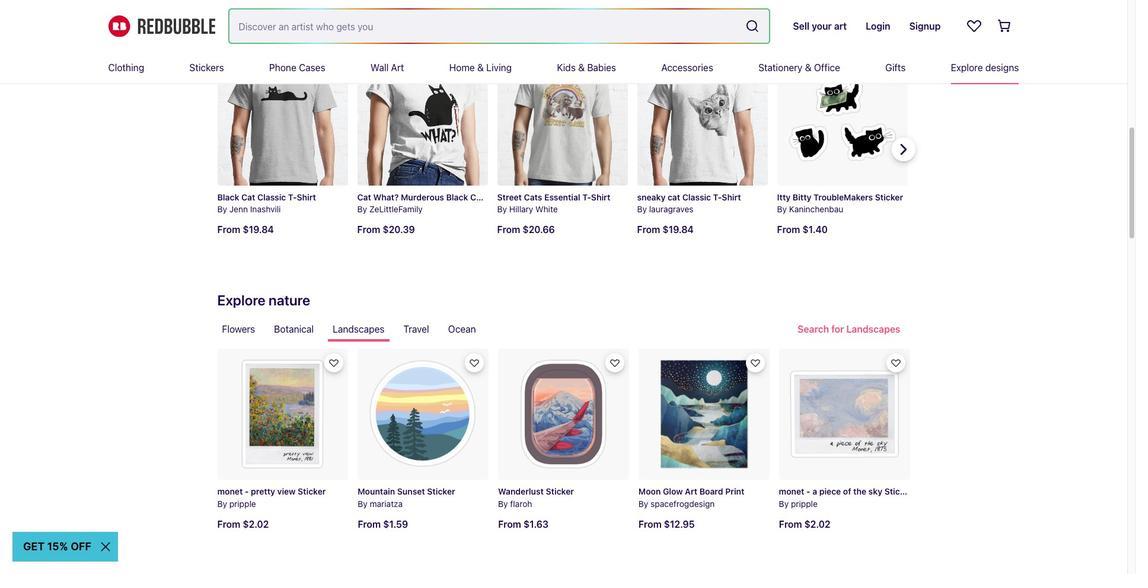 Task type: vqa. For each thing, say whether or not it's contained in the screenshot.
Classic corresponding to By Jenn Inashvili
yes



Task type: describe. For each thing, give the bounding box(es) containing it.
landscapes link
[[328, 317, 389, 342]]

moon glow art board print by spacefrogdesign
[[639, 486, 745, 509]]

$19.84 for jenn
[[243, 224, 274, 235]]

stickers link
[[189, 52, 224, 83]]

glow
[[663, 486, 683, 496]]

phone
[[269, 62, 296, 73]]

ocean
[[448, 324, 476, 335]]

monet for monet - pretty view sticker by pripple
[[217, 486, 243, 496]]

sky
[[869, 486, 883, 496]]

$1.63
[[524, 519, 549, 529]]

Search term search field
[[229, 9, 741, 43]]

from $2.02 for a
[[779, 519, 831, 529]]

monet - a piece of the sky sticker by pripple
[[779, 486, 913, 509]]

stickers
[[189, 62, 224, 73]]

- for pretty
[[245, 486, 249, 496]]

essential
[[544, 192, 580, 202]]

stationery
[[759, 62, 803, 73]]

menu bar containing clothing
[[108, 52, 1019, 83]]

sneaky
[[637, 192, 666, 202]]

print
[[725, 486, 745, 496]]

hillary
[[509, 204, 533, 214]]

street
[[497, 192, 522, 202]]

$20.66
[[523, 224, 555, 235]]

from $1.59
[[358, 519, 408, 529]]

moon
[[639, 486, 661, 496]]

from for mountain sunset sticker by mariatza
[[358, 519, 381, 529]]

landscapes
[[333, 324, 385, 335]]

from for itty bitty troublemakers sticker by kaninchenbau
[[777, 224, 800, 235]]

botanical
[[274, 324, 314, 335]]

sticker inside itty bitty troublemakers sticker by kaninchenbau
[[875, 192, 903, 202]]

designs
[[986, 62, 1019, 73]]

shirt for street cats essential t-shirt by hillary white
[[591, 192, 611, 202]]

botanical link
[[269, 317, 319, 342]]

by zelittlefamily
[[357, 204, 423, 214]]

wall
[[371, 62, 389, 73]]

pretty
[[251, 486, 275, 496]]

troublemakers
[[814, 192, 873, 202]]

t- inside sneaky cat classic t-shirt by lauragraves
[[713, 192, 722, 202]]

office
[[814, 62, 840, 73]]

flaroh
[[510, 499, 532, 509]]

sunset
[[397, 486, 425, 496]]

classic for by lauragraves
[[682, 192, 711, 202]]

cat
[[668, 192, 680, 202]]

jenn
[[229, 204, 248, 214]]

from $19.84 for jenn
[[217, 224, 274, 235]]

home & living link
[[449, 52, 512, 83]]

by inside street cats essential t-shirt by hillary white
[[497, 204, 507, 214]]

from $1.63
[[498, 519, 549, 529]]

$1.40
[[803, 224, 828, 235]]

of
[[843, 486, 851, 496]]

cases
[[299, 62, 325, 73]]

art inside moon glow art board print by spacefrogdesign
[[685, 486, 698, 496]]

piece
[[819, 486, 841, 496]]

inashvili
[[250, 204, 281, 214]]

bitty
[[793, 192, 812, 202]]

gifts
[[886, 62, 906, 73]]

by inside black cat classic t-shirt by jenn inashvili
[[217, 204, 227, 214]]

kids & babies
[[557, 62, 616, 73]]

mountain sunset sticker by mariatza
[[358, 486, 455, 509]]

from $1.40
[[777, 224, 828, 235]]

kaninchenbau
[[789, 204, 844, 214]]

kids
[[557, 62, 576, 73]]

from for sneaky cat classic t-shirt by lauragraves
[[637, 224, 660, 235]]

from $20.66
[[497, 224, 555, 235]]

black cat classic t-shirt by jenn inashvili
[[217, 192, 316, 214]]

from $2.02 for pretty
[[217, 519, 269, 529]]

clothing link
[[108, 52, 144, 83]]

flowers
[[222, 324, 255, 335]]

view
[[277, 486, 296, 496]]

clothing
[[108, 62, 144, 73]]

street cats essential t-shirt by hillary white
[[497, 192, 611, 214]]

mountain
[[358, 486, 395, 496]]

sticker inside the monet - a piece of the sky sticker by pripple
[[885, 486, 913, 496]]

ocean link
[[443, 317, 481, 342]]

white
[[536, 204, 558, 214]]

black
[[217, 192, 239, 202]]

by inside sneaky cat classic t-shirt by lauragraves
[[637, 204, 647, 214]]

& for babies
[[578, 62, 585, 73]]

lauragraves
[[649, 204, 694, 214]]

from for moon glow art board print by spacefrogdesign
[[639, 519, 662, 529]]



Task type: locate. For each thing, give the bounding box(es) containing it.
- for a
[[807, 486, 811, 496]]

2 $2.02 from the left
[[805, 519, 831, 529]]

shirt inside black cat classic t-shirt by jenn inashvili
[[297, 192, 316, 202]]

by
[[217, 204, 227, 214], [357, 204, 367, 214], [497, 204, 507, 214], [637, 204, 647, 214], [777, 204, 787, 214], [217, 499, 227, 509], [358, 499, 368, 509], [498, 499, 508, 509], [639, 499, 648, 509], [779, 499, 789, 509]]

cats
[[217, 18, 247, 35], [524, 192, 542, 202]]

$12.95
[[664, 519, 695, 529]]

cats up hillary
[[524, 192, 542, 202]]

1 horizontal spatial from $2.02
[[779, 519, 831, 529]]

1 horizontal spatial explore
[[951, 62, 983, 73]]

monet inside the monet - a piece of the sky sticker by pripple
[[779, 486, 805, 496]]

shirt for black cat classic t-shirt by jenn inashvili
[[297, 192, 316, 202]]

a
[[813, 486, 817, 496]]

from $2.02 down pretty
[[217, 519, 269, 529]]

from for wanderlust sticker by flaroh
[[498, 519, 521, 529]]

sticker right view
[[298, 486, 326, 496]]

0 vertical spatial cats
[[217, 18, 247, 35]]

1 horizontal spatial t-
[[583, 192, 591, 202]]

shirt left the itty
[[722, 192, 741, 202]]

2 pripple from the left
[[791, 499, 818, 509]]

$19.84 down inashvili
[[243, 224, 274, 235]]

& right kids
[[578, 62, 585, 73]]

1 horizontal spatial shirt
[[591, 192, 611, 202]]

shirt inside street cats essential t-shirt by hillary white
[[591, 192, 611, 202]]

itty bitty troublemakers sticker by kaninchenbau
[[777, 192, 903, 214]]

1 horizontal spatial art
[[685, 486, 698, 496]]

from $2.02 down a
[[779, 519, 831, 529]]

3 t- from the left
[[713, 192, 722, 202]]

None field
[[229, 9, 769, 43]]

0 horizontal spatial t-
[[288, 192, 297, 202]]

0 vertical spatial explore
[[951, 62, 983, 73]]

$20.39
[[383, 224, 415, 235]]

sticker right the sunset
[[427, 486, 455, 496]]

2 & from the left
[[578, 62, 585, 73]]

art
[[391, 62, 404, 73], [685, 486, 698, 496]]

pripple inside the monet - a piece of the sky sticker by pripple
[[791, 499, 818, 509]]

by inside the monet - a piece of the sky sticker by pripple
[[779, 499, 789, 509]]

0 horizontal spatial -
[[245, 486, 249, 496]]

monet left a
[[779, 486, 805, 496]]

monet left pretty
[[217, 486, 243, 496]]

$2.02 for a
[[805, 519, 831, 529]]

flowers link
[[217, 317, 260, 342]]

&
[[477, 62, 484, 73], [578, 62, 585, 73], [805, 62, 812, 73]]

1 $19.84 from the left
[[243, 224, 274, 235]]

by inside wanderlust sticker by flaroh
[[498, 499, 508, 509]]

shirt for sneaky cat classic t-shirt by lauragraves
[[722, 192, 741, 202]]

gifts link
[[886, 52, 906, 83]]

classic up inashvili
[[257, 192, 286, 202]]

& for living
[[477, 62, 484, 73]]

t-
[[288, 192, 297, 202], [583, 192, 591, 202], [713, 192, 722, 202]]

the
[[854, 486, 867, 496]]

accessories link
[[661, 52, 713, 83]]

2 shirt from the left
[[591, 192, 611, 202]]

sticker right troublemakers
[[875, 192, 903, 202]]

0 horizontal spatial cats
[[217, 18, 247, 35]]

shirt
[[297, 192, 316, 202], [591, 192, 611, 202], [722, 192, 741, 202]]

by inside mountain sunset sticker by mariatza
[[358, 499, 368, 509]]

1 horizontal spatial classic
[[682, 192, 711, 202]]

0 horizontal spatial $2.02
[[243, 519, 269, 529]]

from for monet - pretty view sticker by pripple
[[217, 519, 240, 529]]

monet inside monet - pretty view sticker by pripple
[[217, 486, 243, 496]]

& left office
[[805, 62, 812, 73]]

home & living
[[449, 62, 512, 73]]

explore inside explore designs link
[[951, 62, 983, 73]]

cat
[[241, 192, 255, 202]]

classic right cat
[[682, 192, 711, 202]]

from $19.84 down the lauragraves at the right of page
[[637, 224, 694, 235]]

2 t- from the left
[[583, 192, 591, 202]]

0 horizontal spatial monet
[[217, 486, 243, 496]]

shirt right 'essential'
[[591, 192, 611, 202]]

t- inside street cats essential t-shirt by hillary white
[[583, 192, 591, 202]]

explore
[[951, 62, 983, 73], [217, 292, 266, 309]]

t- for white
[[583, 192, 591, 202]]

- left a
[[807, 486, 811, 496]]

pripple down a
[[791, 499, 818, 509]]

menu bar
[[108, 52, 1019, 83]]

from $2.02
[[217, 519, 269, 529], [779, 519, 831, 529]]

1 from $2.02 from the left
[[217, 519, 269, 529]]

1 horizontal spatial cats
[[524, 192, 542, 202]]

itty
[[777, 192, 791, 202]]

1 horizontal spatial from $19.84
[[637, 224, 694, 235]]

from $20.39
[[357, 224, 415, 235]]

explore up flowers link
[[217, 292, 266, 309]]

explore designs link
[[951, 52, 1019, 83]]

home
[[449, 62, 475, 73]]

0 horizontal spatial from $2.02
[[217, 519, 269, 529]]

pripple inside monet - pretty view sticker by pripple
[[229, 499, 256, 509]]

nature
[[269, 292, 310, 309]]

1 shirt from the left
[[297, 192, 316, 202]]

by inside monet - pretty view sticker by pripple
[[217, 499, 227, 509]]

from for black cat classic t-shirt by jenn inashvili
[[217, 224, 240, 235]]

1 t- from the left
[[288, 192, 297, 202]]

shirt right cat
[[297, 192, 316, 202]]

1 horizontal spatial pripple
[[791, 499, 818, 509]]

accessories
[[661, 62, 713, 73]]

spacefrogdesign
[[651, 499, 715, 509]]

by inside moon glow art board print by spacefrogdesign
[[639, 499, 648, 509]]

living
[[486, 62, 512, 73]]

2 horizontal spatial shirt
[[722, 192, 741, 202]]

sticker right sky
[[885, 486, 913, 496]]

classic for by jenn inashvili
[[257, 192, 286, 202]]

sticker right wanderlust
[[546, 486, 574, 496]]

sneaky cat classic t-shirt by lauragraves
[[637, 192, 741, 214]]

$1.59
[[383, 519, 408, 529]]

0 horizontal spatial shirt
[[297, 192, 316, 202]]

board
[[700, 486, 723, 496]]

cats inside street cats essential t-shirt by hillary white
[[524, 192, 542, 202]]

mariatza
[[370, 499, 403, 509]]

wanderlust
[[498, 486, 544, 496]]

1 horizontal spatial &
[[578, 62, 585, 73]]

$2.02 down monet - pretty view sticker by pripple
[[243, 519, 269, 529]]

sticker inside wanderlust sticker by flaroh
[[546, 486, 574, 496]]

2 horizontal spatial t-
[[713, 192, 722, 202]]

$19.84 down the lauragraves at the right of page
[[663, 224, 694, 235]]

- inside monet - pretty view sticker by pripple
[[245, 486, 249, 496]]

pripple
[[229, 499, 256, 509], [791, 499, 818, 509]]

explore for explore nature
[[217, 292, 266, 309]]

& left living
[[477, 62, 484, 73]]

art right wall
[[391, 62, 404, 73]]

kids & babies link
[[557, 52, 616, 83]]

1 horizontal spatial -
[[807, 486, 811, 496]]

2 $19.84 from the left
[[663, 224, 694, 235]]

2 from $19.84 from the left
[[637, 224, 694, 235]]

explore left designs
[[951, 62, 983, 73]]

1 vertical spatial art
[[685, 486, 698, 496]]

from $19.84 down jenn
[[217, 224, 274, 235]]

0 vertical spatial art
[[391, 62, 404, 73]]

$2.02 for pretty
[[243, 519, 269, 529]]

art inside wall art link
[[391, 62, 404, 73]]

phone cases
[[269, 62, 325, 73]]

t- for inashvili
[[288, 192, 297, 202]]

phone cases link
[[269, 52, 325, 83]]

wall art link
[[371, 52, 404, 83]]

0 horizontal spatial pripple
[[229, 499, 256, 509]]

t- inside black cat classic t-shirt by jenn inashvili
[[288, 192, 297, 202]]

monet for monet - a piece of the sky sticker by pripple
[[779, 486, 805, 496]]

classic inside sneaky cat classic t-shirt by lauragraves
[[682, 192, 711, 202]]

art up spacefrogdesign
[[685, 486, 698, 496]]

redbubble logo image
[[108, 15, 215, 37]]

2 from $2.02 from the left
[[779, 519, 831, 529]]

cats up stickers link
[[217, 18, 247, 35]]

$2.02
[[243, 519, 269, 529], [805, 519, 831, 529]]

& for office
[[805, 62, 812, 73]]

1 horizontal spatial $2.02
[[805, 519, 831, 529]]

0 horizontal spatial $19.84
[[243, 224, 274, 235]]

3 & from the left
[[805, 62, 812, 73]]

- inside the monet - a piece of the sky sticker by pripple
[[807, 486, 811, 496]]

-
[[245, 486, 249, 496], [807, 486, 811, 496]]

- left pretty
[[245, 486, 249, 496]]

0 horizontal spatial art
[[391, 62, 404, 73]]

monet - pretty view sticker by pripple
[[217, 486, 326, 509]]

stationery & office link
[[759, 52, 840, 83]]

$19.84 for lauragraves
[[663, 224, 694, 235]]

1 $2.02 from the left
[[243, 519, 269, 529]]

stationery & office
[[759, 62, 840, 73]]

babies
[[587, 62, 616, 73]]

wall art
[[371, 62, 404, 73]]

3 shirt from the left
[[722, 192, 741, 202]]

travel
[[404, 324, 429, 335]]

from for monet - a piece of the sky sticker by pripple
[[779, 519, 802, 529]]

1 pripple from the left
[[229, 499, 256, 509]]

$2.02 down a
[[805, 519, 831, 529]]

1 horizontal spatial $19.84
[[663, 224, 694, 235]]

1 horizontal spatial monet
[[779, 486, 805, 496]]

from
[[217, 224, 240, 235], [357, 224, 380, 235], [497, 224, 520, 235], [637, 224, 660, 235], [777, 224, 800, 235], [217, 519, 240, 529], [358, 519, 381, 529], [498, 519, 521, 529], [639, 519, 662, 529], [779, 519, 802, 529]]

0 horizontal spatial explore
[[217, 292, 266, 309]]

explore nature
[[217, 292, 310, 309]]

1 & from the left
[[477, 62, 484, 73]]

classic
[[257, 192, 286, 202], [682, 192, 711, 202]]

from $12.95
[[639, 519, 695, 529]]

from $19.84 for lauragraves
[[637, 224, 694, 235]]

1 classic from the left
[[257, 192, 286, 202]]

wanderlust sticker by flaroh
[[498, 486, 574, 509]]

0 horizontal spatial classic
[[257, 192, 286, 202]]

0 horizontal spatial &
[[477, 62, 484, 73]]

1 vertical spatial cats
[[524, 192, 542, 202]]

sticker inside monet - pretty view sticker by pripple
[[298, 486, 326, 496]]

2 horizontal spatial &
[[805, 62, 812, 73]]

shirt inside sneaky cat classic t-shirt by lauragraves
[[722, 192, 741, 202]]

0 horizontal spatial from $19.84
[[217, 224, 274, 235]]

zelittlefamily
[[369, 204, 423, 214]]

pripple down pretty
[[229, 499, 256, 509]]

1 from $19.84 from the left
[[217, 224, 274, 235]]

explore designs
[[951, 62, 1019, 73]]

$19.84
[[243, 224, 274, 235], [663, 224, 694, 235]]

1 vertical spatial explore
[[217, 292, 266, 309]]

sticker inside mountain sunset sticker by mariatza
[[427, 486, 455, 496]]

classic inside black cat classic t-shirt by jenn inashvili
[[257, 192, 286, 202]]

2 classic from the left
[[682, 192, 711, 202]]

explore for explore designs
[[951, 62, 983, 73]]

sticker
[[875, 192, 903, 202], [298, 486, 326, 496], [427, 486, 455, 496], [546, 486, 574, 496], [885, 486, 913, 496]]

by inside itty bitty troublemakers sticker by kaninchenbau
[[777, 204, 787, 214]]

travel link
[[399, 317, 434, 342]]

from for street cats essential t-shirt by hillary white
[[497, 224, 520, 235]]



